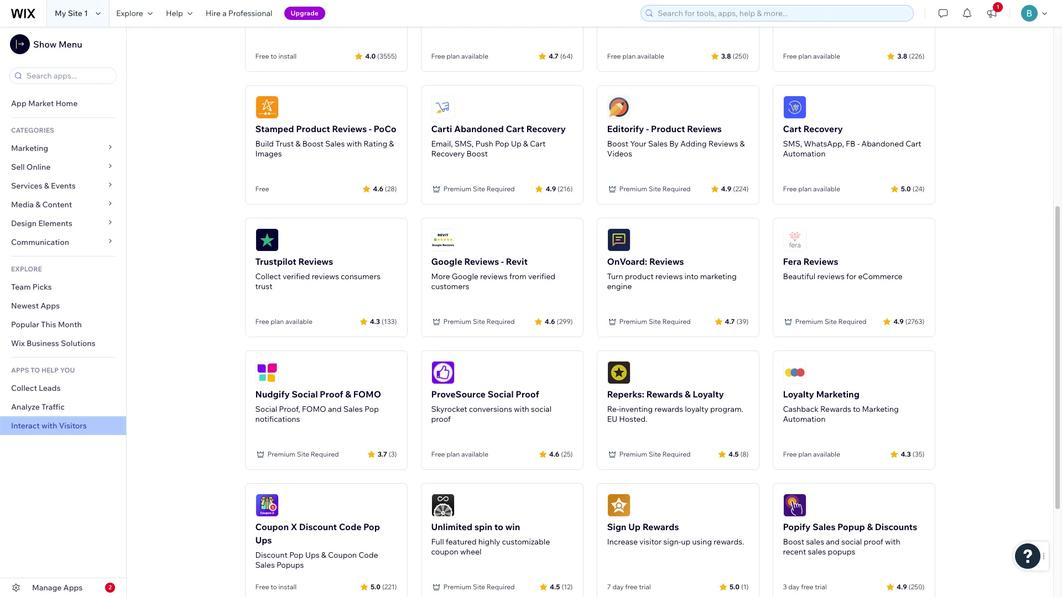 Task type: locate. For each thing, give the bounding box(es) containing it.
- right fb
[[858, 139, 860, 149]]

premium down email,
[[444, 185, 472, 193]]

0 vertical spatial (250)
[[733, 52, 749, 60]]

0 horizontal spatial 4.7
[[549, 52, 559, 60]]

- inside stamped product reviews - poco build trust & boost sales with rating & images
[[369, 123, 372, 134]]

1 vertical spatial 4.7
[[725, 317, 735, 326]]

fera reviews beautiful reviews for ecommerce
[[783, 256, 903, 282]]

4 reviews from the left
[[818, 272, 845, 282]]

1 horizontal spatial (250)
[[909, 583, 925, 591]]

abandoned inside cart recovery sms, whatsapp, fb - abandoned cart automation
[[862, 139, 904, 149]]

0 vertical spatial proof
[[431, 414, 451, 424]]

1 vertical spatial marketing
[[816, 389, 860, 400]]

wix business solutions link
[[0, 334, 126, 353]]

plan for 3.8 (250)
[[623, 52, 636, 60]]

1 vertical spatial proof
[[864, 537, 884, 547]]

premium down customers
[[444, 318, 472, 326]]

free to install down professional on the left of page
[[255, 52, 297, 60]]

social for nudgify
[[292, 389, 318, 400]]

popify sales popup & discounts logo image
[[783, 494, 807, 517]]

5.0 for pop
[[371, 583, 381, 591]]

free plan available down the skyrocket
[[431, 450, 489, 459]]

google right more
[[452, 272, 479, 282]]

2 3.8 from the left
[[898, 52, 908, 60]]

0 horizontal spatial apps
[[41, 301, 60, 311]]

0 horizontal spatial free
[[625, 583, 638, 592]]

required down into
[[663, 318, 691, 326]]

social up 'conversions'
[[488, 389, 514, 400]]

0 vertical spatial code
[[339, 522, 362, 533]]

0 horizontal spatial up
[[511, 139, 522, 149]]

plan down whatsapp,
[[799, 185, 812, 193]]

1 vertical spatial 4.5
[[550, 583, 560, 591]]

0 vertical spatial 4.3
[[370, 317, 380, 326]]

into
[[685, 272, 699, 282]]

premium site required for boost
[[619, 185, 691, 193]]

0 vertical spatial rewards
[[647, 389, 683, 400]]

with down discounts
[[885, 537, 901, 547]]

2 vertical spatial -
[[501, 256, 504, 267]]

free to install down popups
[[255, 583, 297, 592]]

(25)
[[561, 450, 573, 458]]

design
[[11, 219, 37, 229]]

2 free from the left
[[801, 583, 814, 592]]

0 horizontal spatial product
[[296, 123, 330, 134]]

premium site required for reviews
[[619, 318, 691, 326]]

sales inside nudgify social proof & fomo social proof, fomo and sales pop notifications
[[343, 405, 363, 414]]

1 horizontal spatial social
[[292, 389, 318, 400]]

newest apps
[[11, 301, 60, 311]]

cashback
[[783, 405, 819, 414]]

install
[[279, 52, 297, 60], [279, 583, 297, 592]]

2 proof from the left
[[516, 389, 539, 400]]

1 vertical spatial up
[[629, 522, 641, 533]]

1 horizontal spatial up
[[629, 522, 641, 533]]

for
[[847, 272, 857, 282]]

boost
[[302, 139, 324, 149], [607, 139, 629, 149], [467, 149, 488, 159], [783, 537, 805, 547]]

app market home
[[11, 98, 78, 108]]

apps inside newest apps link
[[41, 301, 60, 311]]

1 horizontal spatial and
[[826, 537, 840, 547]]

reperks:
[[607, 389, 645, 400]]

featured
[[446, 537, 477, 547]]

(250)
[[733, 52, 749, 60], [909, 583, 925, 591]]

& inside editorify ‑ product reviews boost your sales by adding reviews & videos
[[740, 139, 745, 149]]

automation left fb
[[783, 149, 826, 159]]

social down popup
[[842, 537, 862, 547]]

rewards up visitor
[[643, 522, 679, 533]]

free right 7
[[625, 583, 638, 592]]

1 vertical spatial (250)
[[909, 583, 925, 591]]

google up more
[[431, 256, 462, 267]]

menu
[[59, 39, 82, 50]]

trustpilot reviews logo image
[[255, 229, 279, 252]]

0 vertical spatial 4.7
[[549, 52, 559, 60]]

available for 5.0 (24)
[[813, 185, 840, 193]]

nudgify social proof & fomo social proof, fomo and sales pop notifications
[[255, 389, 381, 424]]

0 horizontal spatial social
[[531, 405, 552, 414]]

ups right popups
[[305, 551, 320, 561]]

up right sign at the bottom right of the page
[[629, 522, 641, 533]]

1
[[997, 3, 1000, 11], [84, 8, 88, 18]]

site for reperks: rewards & loyalty
[[649, 450, 661, 459]]

& inside carti abandoned cart recovery email, sms, push pop up & cart recovery boost
[[523, 139, 528, 149]]

wix business solutions
[[11, 339, 96, 349]]

help button
[[159, 0, 199, 27]]

1 horizontal spatial 1
[[997, 3, 1000, 11]]

4.7 left (64)
[[549, 52, 559, 60]]

proof,
[[279, 405, 300, 414]]

plan down the skyrocket
[[447, 450, 460, 459]]

required for win
[[487, 583, 515, 592]]

reviews left for
[[818, 272, 845, 282]]

0 vertical spatial marketing
[[11, 143, 48, 153]]

2 vertical spatial 4.6
[[549, 450, 560, 458]]

site for onvoard: reviews
[[649, 318, 661, 326]]

1 vertical spatial collect
[[11, 383, 37, 393]]

0 horizontal spatial proof
[[320, 389, 343, 400]]

1 vertical spatial discount
[[255, 551, 288, 561]]

5.0 (221)
[[371, 583, 397, 591]]

install down the upgrade button
[[279, 52, 297, 60]]

boost inside stamped product reviews - poco build trust & boost sales with rating & images
[[302, 139, 324, 149]]

2 horizontal spatial 5.0
[[901, 185, 911, 193]]

premium site required down your
[[619, 185, 691, 193]]

available for 4.3 (35)
[[813, 450, 840, 459]]

2 sms, from the left
[[783, 139, 802, 149]]

collect down apps
[[11, 383, 37, 393]]

site down editorify ‑ product reviews boost your sales by adding reviews & videos in the top right of the page
[[649, 185, 661, 193]]

(1)
[[741, 583, 749, 591]]

free to install for 5.0 (221)
[[255, 583, 297, 592]]

0 vertical spatial ups
[[255, 535, 272, 546]]

4.5 for reperks: rewards & loyalty
[[729, 450, 739, 458]]

1 3.8 from the left
[[721, 52, 731, 60]]

up inside sign up rewards increase visitor sign-up using rewards.
[[629, 522, 641, 533]]

site for editorify ‑ product reviews
[[649, 185, 661, 193]]

1 horizontal spatial 4.5
[[729, 450, 739, 458]]

3.7
[[378, 450, 387, 458]]

social
[[292, 389, 318, 400], [488, 389, 514, 400], [255, 405, 277, 414]]

required for loyalty
[[663, 450, 691, 459]]

free plan available down search for tools, apps, help & more... 'field'
[[783, 52, 840, 60]]

4.3 for loyalty marketing
[[901, 450, 911, 458]]

pop
[[495, 139, 509, 149], [365, 405, 379, 414], [364, 522, 380, 533], [289, 551, 304, 561]]

4.5 for unlimited spin to win
[[550, 583, 560, 591]]

coupon x discount code pop ups logo image
[[255, 494, 279, 517]]

premium down hosted.
[[619, 450, 647, 459]]

available for 4.3 (133)
[[286, 318, 313, 326]]

0 vertical spatial 4.6
[[373, 185, 383, 193]]

2 horizontal spatial -
[[858, 139, 860, 149]]

apps up 'this'
[[41, 301, 60, 311]]

premium for boost
[[619, 185, 647, 193]]

4.3 left (35)
[[901, 450, 911, 458]]

loyalty up loyalty
[[693, 389, 724, 400]]

Search apps... field
[[23, 68, 113, 84]]

premium
[[444, 185, 472, 193], [619, 185, 647, 193], [444, 318, 472, 326], [619, 318, 647, 326], [795, 318, 823, 326], [268, 450, 296, 459], [619, 450, 647, 459], [444, 583, 472, 592]]

1 vertical spatial social
[[842, 537, 862, 547]]

0 horizontal spatial 5.0
[[371, 583, 381, 591]]

premium site required for re-
[[619, 450, 691, 459]]

pop inside carti abandoned cart recovery email, sms, push pop up & cart recovery boost
[[495, 139, 509, 149]]

4.9 for reviews
[[894, 317, 904, 326]]

1 horizontal spatial 4.7
[[725, 317, 735, 326]]

social inside popify sales popup & discounts boost sales and social proof with recent sales popups
[[842, 537, 862, 547]]

premium site required for full
[[444, 583, 515, 592]]

team picks
[[11, 282, 52, 292]]

stamped product reviews - poco build trust & boost sales with rating & images
[[255, 123, 396, 159]]

1 sms, from the left
[[455, 139, 474, 149]]

4.6 for google reviews - revit
[[545, 317, 555, 326]]

plan for 4.3 (133)
[[271, 318, 284, 326]]

site down notifications
[[297, 450, 309, 459]]

free for 5.0 (24)
[[783, 185, 797, 193]]

free plan available for 3.8 (226)
[[783, 52, 840, 60]]

day right 7
[[613, 583, 624, 592]]

1 vertical spatial automation
[[783, 414, 826, 424]]

(8)
[[741, 450, 749, 458]]

1 vertical spatial ups
[[305, 551, 320, 561]]

boost right email,
[[467, 149, 488, 159]]

plan for 4.3 (35)
[[799, 450, 812, 459]]

verified right from on the left top of page
[[528, 272, 556, 282]]

my site 1
[[55, 8, 88, 18]]

required for product
[[663, 318, 691, 326]]

rewards right cashback
[[821, 405, 852, 414]]

1 horizontal spatial 5.0
[[730, 583, 740, 591]]

4.9 (216)
[[546, 185, 573, 193]]

1 vertical spatial abandoned
[[862, 139, 904, 149]]

reviews left from on the left top of page
[[480, 272, 508, 282]]

sales
[[806, 537, 825, 547], [808, 547, 826, 557]]

sign-
[[664, 537, 681, 547]]

0 vertical spatial coupon
[[255, 522, 289, 533]]

reviews up product
[[649, 256, 684, 267]]

site down fera reviews beautiful reviews for ecommerce
[[825, 318, 837, 326]]

2 horizontal spatial social
[[488, 389, 514, 400]]

4.3 for trustpilot reviews
[[370, 317, 380, 326]]

trial right 7
[[639, 583, 651, 592]]

1 horizontal spatial free
[[801, 583, 814, 592]]

required for reviews
[[663, 185, 691, 193]]

email,
[[431, 139, 453, 149]]

4.5 left (12)
[[550, 583, 560, 591]]

install for 5.0 (221)
[[279, 583, 297, 592]]

0 horizontal spatial 3.8
[[721, 52, 731, 60]]

1 horizontal spatial collect
[[255, 272, 281, 282]]

3 reviews from the left
[[656, 272, 683, 282]]

by
[[670, 139, 679, 149]]

loyalty marketing logo image
[[783, 361, 807, 385]]

3.8
[[721, 52, 731, 60], [898, 52, 908, 60]]

1 vertical spatial code
[[359, 551, 378, 561]]

premium for for
[[795, 318, 823, 326]]

0 horizontal spatial collect
[[11, 383, 37, 393]]

1 horizontal spatial apps
[[63, 583, 83, 593]]

sales inside the coupon x discount code pop ups discount pop ups & coupon code sales popups
[[255, 561, 275, 571]]

proof for fomo
[[320, 389, 343, 400]]

premium site required down push
[[444, 185, 515, 193]]

0 horizontal spatial trial
[[639, 583, 651, 592]]

(24)
[[913, 185, 925, 193]]

required for revit
[[487, 318, 515, 326]]

reviews up adding
[[687, 123, 722, 134]]

4.9 (2763)
[[894, 317, 925, 326]]

leads
[[39, 383, 61, 393]]

carti abandoned cart recovery logo image
[[431, 96, 455, 119]]

with right 'conversions'
[[514, 405, 529, 414]]

2 product from the left
[[651, 123, 685, 134]]

coupon
[[431, 547, 459, 557]]

ecommerce
[[859, 272, 903, 282]]

reviews up rating
[[332, 123, 367, 134]]

1 free to install from the top
[[255, 52, 297, 60]]

plan down trust
[[271, 318, 284, 326]]

0 horizontal spatial verified
[[283, 272, 310, 282]]

rewards up rewards
[[647, 389, 683, 400]]

boost right the trust
[[302, 139, 324, 149]]

site down wheel in the left of the page
[[473, 583, 485, 592]]

1 install from the top
[[279, 52, 297, 60]]

services & events
[[11, 181, 76, 191]]

sales inside stamped product reviews - poco build trust & boost sales with rating & images
[[325, 139, 345, 149]]

sidebar element
[[0, 27, 127, 598]]

free for 4.3 (133)
[[255, 318, 269, 326]]

up right push
[[511, 139, 522, 149]]

proof inside provesource social proof skyrocket conversions with social proof
[[516, 389, 539, 400]]

plan for 4.7 (64)
[[447, 52, 460, 60]]

recovery inside cart recovery sms, whatsapp, fb - abandoned cart automation
[[804, 123, 843, 134]]

reviews inside "trustpilot reviews collect verified reviews consumers trust"
[[298, 256, 333, 267]]

plan down search for tools, apps, help & more... 'field'
[[799, 52, 812, 60]]

proof inside provesource social proof skyrocket conversions with social proof
[[431, 414, 451, 424]]

stamped product reviews - poco logo image
[[255, 96, 279, 119]]

communication
[[11, 237, 71, 247]]

product up "by"
[[651, 123, 685, 134]]

apps for manage apps
[[63, 583, 83, 593]]

market
[[28, 98, 54, 108]]

2 vertical spatial marketing
[[862, 405, 899, 414]]

with left rating
[[347, 139, 362, 149]]

1 vertical spatial apps
[[63, 583, 83, 593]]

2 trial from the left
[[815, 583, 827, 592]]

verified inside "trustpilot reviews collect verified reviews consumers trust"
[[283, 272, 310, 282]]

2 verified from the left
[[528, 272, 556, 282]]

discount right x
[[299, 522, 337, 533]]

premium down beautiful
[[795, 318, 823, 326]]

reviews
[[332, 123, 367, 134], [687, 123, 722, 134], [709, 139, 738, 149], [298, 256, 333, 267], [464, 256, 499, 267], [649, 256, 684, 267], [804, 256, 839, 267]]

1 horizontal spatial fomo
[[353, 389, 381, 400]]

hire a professional link
[[199, 0, 279, 27]]

4.3 (35)
[[901, 450, 925, 458]]

plan for 5.0 (24)
[[799, 185, 812, 193]]

0 vertical spatial social
[[531, 405, 552, 414]]

premium for fomo
[[268, 450, 296, 459]]

3.8 for 3.8 (226)
[[898, 52, 908, 60]]

0 horizontal spatial and
[[328, 405, 342, 414]]

2 install from the top
[[279, 583, 297, 592]]

abandoned up push
[[454, 123, 504, 134]]

push
[[476, 139, 493, 149]]

customers
[[431, 282, 469, 292]]

(3)
[[389, 450, 397, 458]]

my
[[55, 8, 66, 18]]

0 vertical spatial abandoned
[[454, 123, 504, 134]]

day right '3'
[[789, 583, 800, 592]]

1 proof from the left
[[320, 389, 343, 400]]

plan for 4.6 (25)
[[447, 450, 460, 459]]

5.0 left (1) at right
[[730, 583, 740, 591]]

(299)
[[557, 317, 573, 326]]

0 vertical spatial automation
[[783, 149, 826, 159]]

reviews left "consumers"
[[312, 272, 339, 282]]

2 automation from the top
[[783, 414, 826, 424]]

free plan available up 'editorify ‑ product reviews logo'
[[607, 52, 664, 60]]

0 vertical spatial apps
[[41, 301, 60, 311]]

0 horizontal spatial sms,
[[455, 139, 474, 149]]

win
[[505, 522, 520, 533]]

1 horizontal spatial 3.8
[[898, 52, 908, 60]]

2 free to install from the top
[[255, 583, 297, 592]]

product inside editorify ‑ product reviews boost your sales by adding reviews & videos
[[651, 123, 685, 134]]

discounts
[[875, 522, 918, 533]]

1 vertical spatial -
[[858, 139, 860, 149]]

and inside nudgify social proof & fomo social proof, fomo and sales pop notifications
[[328, 405, 342, 414]]

required for &
[[311, 450, 339, 459]]

premium site required down customers
[[444, 318, 515, 326]]

1 vertical spatial install
[[279, 583, 297, 592]]

required down rewards
[[663, 450, 691, 459]]

verified down trustpilot
[[283, 272, 310, 282]]

0 vertical spatial 4.5
[[729, 450, 739, 458]]

carti
[[431, 123, 452, 134]]

1 horizontal spatial proof
[[864, 537, 884, 547]]

reviews left "revit"
[[464, 256, 499, 267]]

- left poco
[[369, 123, 372, 134]]

plan up carti abandoned cart recovery logo
[[447, 52, 460, 60]]

sms, left push
[[455, 139, 474, 149]]

(28)
[[385, 185, 397, 193]]

marketing
[[700, 272, 737, 282]]

day for sign
[[613, 583, 624, 592]]

0 horizontal spatial -
[[369, 123, 372, 134]]

fera reviews logo image
[[783, 229, 807, 252]]

4.5 (8)
[[729, 450, 749, 458]]

free right '3'
[[801, 583, 814, 592]]

1 free from the left
[[625, 583, 638, 592]]

social down nudgify
[[255, 405, 277, 414]]

0 vertical spatial free to install
[[255, 52, 297, 60]]

0 horizontal spatial (250)
[[733, 52, 749, 60]]

collect down trustpilot
[[255, 272, 281, 282]]

1 day from the left
[[613, 583, 624, 592]]

social inside provesource social proof skyrocket conversions with social proof
[[531, 405, 552, 414]]

free for 3.8 (226)
[[783, 52, 797, 60]]

coupon right popups
[[328, 551, 357, 561]]

required down for
[[839, 318, 867, 326]]

1 horizontal spatial discount
[[299, 522, 337, 533]]

0 horizontal spatial proof
[[431, 414, 451, 424]]

plan
[[447, 52, 460, 60], [623, 52, 636, 60], [799, 52, 812, 60], [799, 185, 812, 193], [271, 318, 284, 326], [447, 450, 460, 459], [799, 450, 812, 459]]

1 horizontal spatial verified
[[528, 272, 556, 282]]

social up 4.6 (25)
[[531, 405, 552, 414]]

1 trial from the left
[[639, 583, 651, 592]]

0 horizontal spatial loyalty
[[693, 389, 724, 400]]

&
[[296, 139, 301, 149], [389, 139, 394, 149], [523, 139, 528, 149], [740, 139, 745, 149], [44, 181, 49, 191], [36, 200, 41, 210], [345, 389, 351, 400], [685, 389, 691, 400], [867, 522, 873, 533], [321, 551, 326, 561]]

reviews
[[312, 272, 339, 282], [480, 272, 508, 282], [656, 272, 683, 282], [818, 272, 845, 282]]

1 reviews from the left
[[312, 272, 339, 282]]

you
[[60, 366, 75, 375]]

plan up 'editorify ‑ product reviews logo'
[[623, 52, 636, 60]]

free for popify
[[801, 583, 814, 592]]

popups
[[828, 547, 856, 557]]

reviews inside stamped product reviews - poco build trust & boost sales with rating & images
[[332, 123, 367, 134]]

0 vertical spatial collect
[[255, 272, 281, 282]]

1 vertical spatial rewards
[[821, 405, 852, 414]]

2 day from the left
[[789, 583, 800, 592]]

1 horizontal spatial sms,
[[783, 139, 802, 149]]

free for 4.6 (25)
[[431, 450, 445, 459]]

4.7
[[549, 52, 559, 60], [725, 317, 735, 326]]

available for 3.8 (226)
[[813, 52, 840, 60]]

cart
[[506, 123, 525, 134], [783, 123, 802, 134], [530, 139, 546, 149], [906, 139, 922, 149]]

premium down coupon on the bottom of the page
[[444, 583, 472, 592]]

2 loyalty from the left
[[783, 389, 814, 400]]

reviews inside fera reviews beautiful reviews for ecommerce
[[804, 256, 839, 267]]

0 horizontal spatial 4.5
[[550, 583, 560, 591]]

1 loyalty from the left
[[693, 389, 724, 400]]

product right stamped
[[296, 123, 330, 134]]

available for 3.8 (250)
[[637, 52, 664, 60]]

1 verified from the left
[[283, 272, 310, 282]]

trial for sales
[[815, 583, 827, 592]]

proof down popup
[[864, 537, 884, 547]]

required down carti abandoned cart recovery email, sms, push pop up & cart recovery boost
[[487, 185, 515, 193]]

manage apps
[[32, 583, 83, 593]]

and right proof,
[[328, 405, 342, 414]]

reviews inside onvoard: reviews turn product reviews into marketing engine
[[656, 272, 683, 282]]

business
[[27, 339, 59, 349]]

4.6 (299)
[[545, 317, 573, 326]]

5.0 left (24)
[[901, 185, 911, 193]]

apps right manage
[[63, 583, 83, 593]]

rewards inside sign up rewards increase visitor sign-up using rewards.
[[643, 522, 679, 533]]

sms, inside carti abandoned cart recovery email, sms, push pop up & cart recovery boost
[[455, 139, 474, 149]]

0 horizontal spatial 1
[[84, 8, 88, 18]]

free plan available down trust
[[255, 318, 313, 326]]

sign up rewards logo image
[[607, 494, 631, 517]]

social up proof,
[[292, 389, 318, 400]]

premium down engine
[[619, 318, 647, 326]]

1 product from the left
[[296, 123, 330, 134]]

free plan available down whatsapp,
[[783, 185, 840, 193]]

collect inside the sidebar element
[[11, 383, 37, 393]]

1 horizontal spatial coupon
[[328, 551, 357, 561]]

& inside reperks: rewards & loyalty re-inventing rewards loyalty program. eu hosted.
[[685, 389, 691, 400]]

fb
[[846, 139, 856, 149]]

nudgify social proof & fomo logo image
[[255, 361, 279, 385]]

site down product
[[649, 318, 661, 326]]

1 horizontal spatial 4.3
[[901, 450, 911, 458]]

automation inside cart recovery sms, whatsapp, fb - abandoned cart automation
[[783, 149, 826, 159]]

visitors
[[59, 421, 87, 431]]

(221)
[[382, 583, 397, 591]]

editorify ‑ product reviews logo image
[[607, 96, 631, 119]]

free plan available down cashback
[[783, 450, 840, 459]]

boost down the editorify
[[607, 139, 629, 149]]

0 horizontal spatial abandoned
[[454, 123, 504, 134]]

1 horizontal spatial trial
[[815, 583, 827, 592]]

site for fera reviews
[[825, 318, 837, 326]]

and down popup
[[826, 537, 840, 547]]

1 vertical spatial free to install
[[255, 583, 297, 592]]

media & content link
[[0, 195, 126, 214]]

0 horizontal spatial ups
[[255, 535, 272, 546]]

sales right recent
[[808, 547, 826, 557]]

rewards inside reperks: rewards & loyalty re-inventing rewards loyalty program. eu hosted.
[[647, 389, 683, 400]]

1 horizontal spatial product
[[651, 123, 685, 134]]

0 vertical spatial -
[[369, 123, 372, 134]]

2 horizontal spatial recovery
[[804, 123, 843, 134]]

0 horizontal spatial marketing
[[11, 143, 48, 153]]

sms, left whatsapp,
[[783, 139, 802, 149]]

with inside popify sales popup & discounts boost sales and social proof with recent sales popups
[[885, 537, 901, 547]]

2 reviews from the left
[[480, 272, 508, 282]]

proof inside nudgify social proof & fomo social proof, fomo and sales pop notifications
[[320, 389, 343, 400]]

day for popify
[[789, 583, 800, 592]]

4.9 (250)
[[897, 583, 925, 591]]

coupon
[[255, 522, 289, 533], [328, 551, 357, 561]]

0 horizontal spatial 4.3
[[370, 317, 380, 326]]

loyalty up cashback
[[783, 389, 814, 400]]

1 vertical spatial 4.6
[[545, 317, 555, 326]]

free plan available up carti abandoned cart recovery logo
[[431, 52, 489, 60]]

highly
[[478, 537, 500, 547]]

app market home link
[[0, 94, 126, 113]]

premium site required down for
[[795, 318, 867, 326]]

1 horizontal spatial social
[[842, 537, 862, 547]]

social inside provesource social proof skyrocket conversions with social proof
[[488, 389, 514, 400]]

boost inside carti abandoned cart recovery email, sms, push pop up & cart recovery boost
[[467, 149, 488, 159]]

to
[[271, 52, 277, 60], [853, 405, 861, 414], [495, 522, 504, 533], [271, 583, 277, 592]]

install down popups
[[279, 583, 297, 592]]

4.5 left (8)
[[729, 450, 739, 458]]

4.6 left the (299)
[[545, 317, 555, 326]]

1 automation from the top
[[783, 149, 826, 159]]

1 horizontal spatial day
[[789, 583, 800, 592]]

proof inside popify sales popup & discounts boost sales and social proof with recent sales popups
[[864, 537, 884, 547]]

4.7 (64)
[[549, 52, 573, 60]]

1 horizontal spatial proof
[[516, 389, 539, 400]]

required down "by"
[[663, 185, 691, 193]]



Task type: vqa. For each thing, say whether or not it's contained in the screenshot.


Task type: describe. For each thing, give the bounding box(es) containing it.
4.3 (133)
[[370, 317, 397, 326]]

(35)
[[913, 450, 925, 458]]

boost inside editorify ‑ product reviews boost your sales by adding reviews & videos
[[607, 139, 629, 149]]

x
[[291, 522, 297, 533]]

4.7 for 4.7 (39)
[[725, 317, 735, 326]]

4.9 for recovery
[[546, 185, 556, 193]]

reviews inside onvoard: reviews turn product reviews into marketing engine
[[649, 256, 684, 267]]

0 vertical spatial google
[[431, 256, 462, 267]]

cart recovery logo image
[[783, 96, 807, 119]]

free for 4.7 (64)
[[431, 52, 445, 60]]

unlimited spin to win logo image
[[431, 494, 455, 517]]

fera
[[783, 256, 802, 267]]

onvoard: reviews logo image
[[607, 229, 631, 252]]

collect leads
[[11, 383, 61, 393]]

site right my
[[68, 8, 82, 18]]

0 horizontal spatial coupon
[[255, 522, 289, 533]]

1 button
[[980, 0, 1004, 27]]

required for recovery
[[487, 185, 515, 193]]

with inside stamped product reviews - poco build trust & boost sales with rating & images
[[347, 139, 362, 149]]

analyze
[[11, 402, 40, 412]]

4.7 for 4.7 (64)
[[549, 52, 559, 60]]

provesource social proof skyrocket conversions with social proof
[[431, 389, 552, 424]]

turn
[[607, 272, 623, 282]]

customizable
[[502, 537, 550, 547]]

upgrade
[[291, 9, 319, 17]]

rewards inside the loyalty marketing cashback rewards to marketing automation
[[821, 405, 852, 414]]

premium site required for fomo
[[268, 450, 339, 459]]

rewards.
[[714, 537, 744, 547]]

loyalty inside the loyalty marketing cashback rewards to marketing automation
[[783, 389, 814, 400]]

premium site required for email,
[[444, 185, 515, 193]]

recent
[[783, 547, 806, 557]]

collect inside "trustpilot reviews collect verified reviews consumers trust"
[[255, 272, 281, 282]]

revit
[[506, 256, 528, 267]]

verified inside google reviews - revit more google reviews from verified customers
[[528, 272, 556, 282]]

available for 4.7 (64)
[[461, 52, 489, 60]]

boost inside popify sales popup & discounts boost sales and social proof with recent sales popups
[[783, 537, 805, 547]]

reviews inside "trustpilot reviews collect verified reviews consumers trust"
[[312, 272, 339, 282]]

professional
[[228, 8, 273, 18]]

media & content
[[11, 200, 72, 210]]

with inside provesource social proof skyrocket conversions with social proof
[[514, 405, 529, 414]]

- inside cart recovery sms, whatsapp, fb - abandoned cart automation
[[858, 139, 860, 149]]

services & events link
[[0, 177, 126, 195]]

install for 4.0 (3555)
[[279, 52, 297, 60]]

with inside the sidebar element
[[41, 421, 57, 431]]

premium for reviews
[[619, 318, 647, 326]]

(250) for 4.9 (250)
[[909, 583, 925, 591]]

visitor
[[640, 537, 662, 547]]

marketing link
[[0, 139, 126, 158]]

free for sign
[[625, 583, 638, 592]]

to inside the loyalty marketing cashback rewards to marketing automation
[[853, 405, 861, 414]]

4.6 for stamped product reviews - poco
[[373, 185, 383, 193]]

free for 4.3 (35)
[[783, 450, 797, 459]]

1 inside button
[[997, 3, 1000, 11]]

communication link
[[0, 233, 126, 252]]

3.8 (250)
[[721, 52, 749, 60]]

product inside stamped product reviews - poco build trust & boost sales with rating & images
[[296, 123, 330, 134]]

wix
[[11, 339, 25, 349]]

onvoard: reviews turn product reviews into marketing engine
[[607, 256, 737, 292]]

reviews right adding
[[709, 139, 738, 149]]

premium for re-
[[619, 450, 647, 459]]

loyalty inside reperks: rewards & loyalty re-inventing rewards loyalty program. eu hosted.
[[693, 389, 724, 400]]

design elements link
[[0, 214, 126, 233]]

apps to help you
[[11, 366, 75, 375]]

provesource social proof logo image
[[431, 361, 455, 385]]

interact with visitors
[[11, 421, 87, 431]]

(12)
[[562, 583, 573, 591]]

available for 4.6 (25)
[[461, 450, 489, 459]]

4.0 (3555)
[[365, 52, 397, 60]]

apps for newest apps
[[41, 301, 60, 311]]

3.8 (226)
[[898, 52, 925, 60]]

free for 4.0 (3555)
[[255, 52, 269, 60]]

trust
[[255, 282, 273, 292]]

7
[[607, 583, 611, 592]]

a
[[222, 8, 227, 18]]

3.8 for 3.8 (250)
[[721, 52, 731, 60]]

site for carti abandoned cart recovery
[[473, 185, 485, 193]]

required for reviews
[[839, 318, 867, 326]]

& inside nudgify social proof & fomo social proof, fomo and sales pop notifications
[[345, 389, 351, 400]]

google reviews - revit logo image
[[431, 229, 455, 252]]

sell online
[[11, 162, 51, 172]]

spin
[[475, 522, 493, 533]]

4.6 (28)
[[373, 185, 397, 193]]

more
[[431, 272, 450, 282]]

reperks: rewards & loyalty logo image
[[607, 361, 631, 385]]

stamped
[[255, 123, 294, 134]]

nudgify
[[255, 389, 290, 400]]

free plan available for 4.3 (35)
[[783, 450, 840, 459]]

site for unlimited spin to win
[[473, 583, 485, 592]]

services
[[11, 181, 42, 191]]

premium for full
[[444, 583, 472, 592]]

automation inside the loyalty marketing cashback rewards to marketing automation
[[783, 414, 826, 424]]

(216)
[[558, 185, 573, 193]]

2
[[109, 584, 112, 592]]

popify
[[783, 522, 811, 533]]

trial for up
[[639, 583, 651, 592]]

free plan available for 4.3 (133)
[[255, 318, 313, 326]]

premium site required for more
[[444, 318, 515, 326]]

4.5 (12)
[[550, 583, 573, 591]]

site for nudgify social proof & fomo
[[297, 450, 309, 459]]

reviews inside google reviews - revit more google reviews from verified customers
[[464, 256, 499, 267]]

wheel
[[460, 547, 482, 557]]

onvoard:
[[607, 256, 648, 267]]

eu
[[607, 414, 618, 424]]

1 horizontal spatial recovery
[[526, 123, 566, 134]]

sales down popify
[[806, 537, 825, 547]]

pop inside nudgify social proof & fomo social proof, fomo and sales pop notifications
[[365, 405, 379, 414]]

abandoned inside carti abandoned cart recovery email, sms, push pop up & cart recovery boost
[[454, 123, 504, 134]]

events
[[51, 181, 76, 191]]

program.
[[711, 405, 744, 414]]

2 horizontal spatial marketing
[[862, 405, 899, 414]]

hire
[[206, 8, 221, 18]]

upgrade button
[[284, 7, 325, 20]]

- inside google reviews - revit more google reviews from verified customers
[[501, 256, 504, 267]]

free plan available for 5.0 (24)
[[783, 185, 840, 193]]

this
[[41, 320, 56, 330]]

reviews inside google reviews - revit more google reviews from verified customers
[[480, 272, 508, 282]]

‑
[[646, 123, 649, 134]]

1 horizontal spatial ups
[[305, 551, 320, 561]]

premium for email,
[[444, 185, 472, 193]]

app
[[11, 98, 26, 108]]

sms, inside cart recovery sms, whatsapp, fb - abandoned cart automation
[[783, 139, 802, 149]]

free to install for 4.0 (3555)
[[255, 52, 297, 60]]

premium site required for for
[[795, 318, 867, 326]]

4.9 for &
[[897, 583, 907, 591]]

(224)
[[733, 185, 749, 193]]

inventing
[[619, 405, 653, 414]]

popular
[[11, 320, 39, 330]]

free for 3.8 (250)
[[607, 52, 621, 60]]

social for provesource
[[488, 389, 514, 400]]

reviews inside fera reviews beautiful reviews for ecommerce
[[818, 272, 845, 282]]

0 horizontal spatial recovery
[[431, 149, 465, 159]]

apps
[[11, 366, 29, 375]]

sales inside editorify ‑ product reviews boost your sales by adding reviews & videos
[[648, 139, 668, 149]]

Search for tools, apps, help & more... field
[[655, 6, 910, 21]]

free plan available for 4.7 (64)
[[431, 52, 489, 60]]

engine
[[607, 282, 632, 292]]

show menu
[[33, 39, 82, 50]]

sign up rewards increase visitor sign-up using rewards.
[[607, 522, 744, 547]]

adding
[[681, 139, 707, 149]]

4.6 (25)
[[549, 450, 573, 458]]

4.6 for provesource social proof
[[549, 450, 560, 458]]

free plan available for 3.8 (250)
[[607, 52, 664, 60]]

sales inside popify sales popup & discounts boost sales and social proof with recent sales popups
[[813, 522, 836, 533]]

free for 5.0 (221)
[[255, 583, 269, 592]]

help
[[166, 8, 183, 18]]

solutions
[[61, 339, 96, 349]]

5.0 for visitor
[[730, 583, 740, 591]]

hire a professional
[[206, 8, 273, 18]]

up inside carti abandoned cart recovery email, sms, push pop up & cart recovery boost
[[511, 139, 522, 149]]

design elements
[[11, 219, 72, 229]]

videos
[[607, 149, 632, 159]]

picks
[[33, 282, 52, 292]]

0 horizontal spatial social
[[255, 405, 277, 414]]

to
[[31, 366, 40, 375]]

1 horizontal spatial marketing
[[816, 389, 860, 400]]

0 horizontal spatial discount
[[255, 551, 288, 561]]

editorify
[[607, 123, 644, 134]]

0 horizontal spatial fomo
[[302, 405, 326, 414]]

whatsapp,
[[804, 139, 844, 149]]

1 vertical spatial google
[[452, 272, 479, 282]]

free plan available for 4.6 (25)
[[431, 450, 489, 459]]

proof for conversions
[[516, 389, 539, 400]]

marketing inside the sidebar element
[[11, 143, 48, 153]]

and inside popify sales popup & discounts boost sales and social proof with recent sales popups
[[826, 537, 840, 547]]

4.9 for reviews
[[721, 185, 732, 193]]

(39)
[[737, 317, 749, 326]]

online
[[26, 162, 51, 172]]

& inside the coupon x discount code pop ups discount pop ups & coupon code sales popups
[[321, 551, 326, 561]]

5.0 for fb
[[901, 185, 911, 193]]

plan for 3.8 (226)
[[799, 52, 812, 60]]

4.0
[[365, 52, 376, 60]]

analyze traffic link
[[0, 398, 126, 417]]

premium for more
[[444, 318, 472, 326]]

show menu button
[[10, 34, 82, 54]]

(250) for 3.8 (250)
[[733, 52, 749, 60]]

to inside the unlimited spin to win full featured highly customizable coupon wheel
[[495, 522, 504, 533]]

popify sales popup & discounts boost sales and social proof with recent sales popups
[[783, 522, 918, 557]]

site for google reviews - revit
[[473, 318, 485, 326]]

& inside popify sales popup & discounts boost sales and social proof with recent sales popups
[[867, 522, 873, 533]]

re-
[[607, 405, 619, 414]]

sell online link
[[0, 158, 126, 177]]



